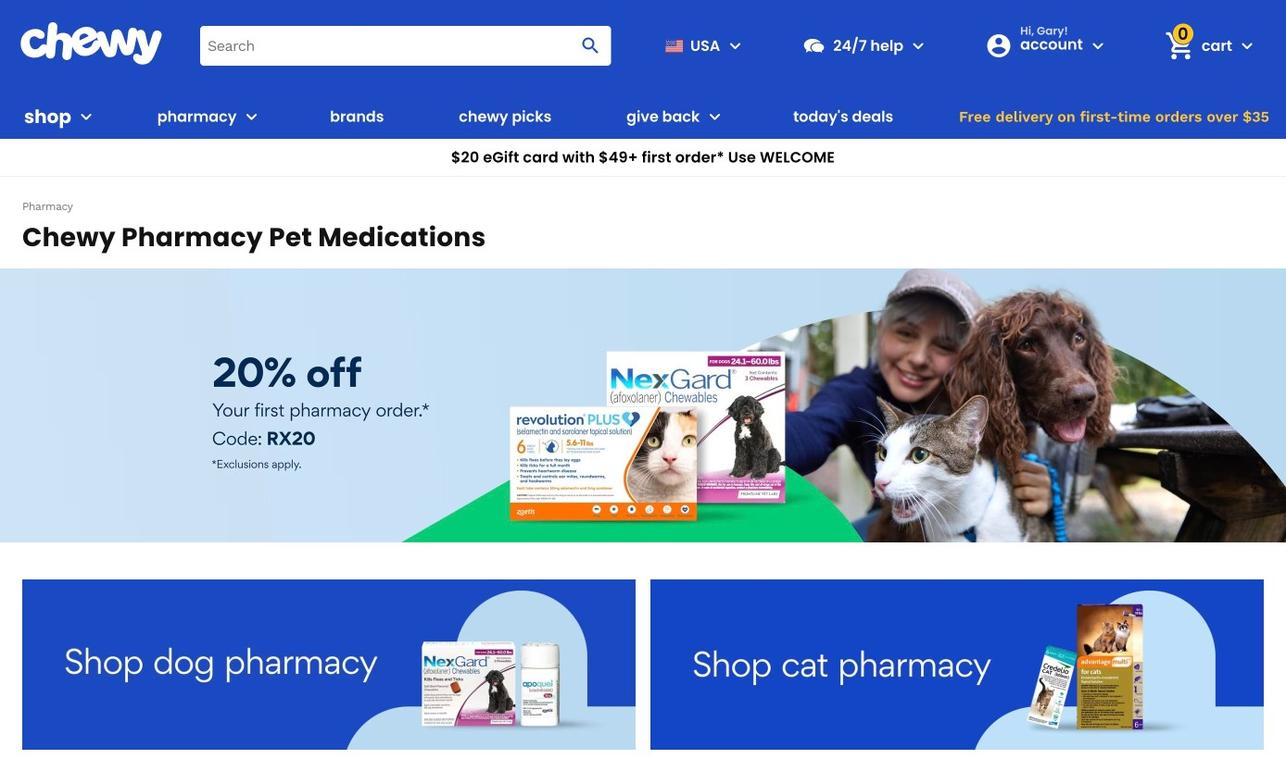 Task type: vqa. For each thing, say whether or not it's contained in the screenshot.
left do
no



Task type: locate. For each thing, give the bounding box(es) containing it.
shop cat pharmacy image
[[651, 580, 1264, 750]]

shop dog pharmacy image
[[22, 580, 636, 750]]

items image
[[1163, 30, 1196, 62]]

chewy home image
[[19, 22, 163, 65]]

pharmacy menu image
[[240, 106, 263, 128]]

submit search image
[[579, 35, 602, 57]]

get twenty percent off your first pharmacy order. save with america's number one pet pharmacy.* code: rx20 *exclusions apply image
[[0, 269, 1286, 543]]



Task type: describe. For each thing, give the bounding box(es) containing it.
help menu image
[[907, 35, 930, 57]]

Search text field
[[200, 26, 611, 66]]

cart menu image
[[1236, 35, 1258, 57]]

menu image
[[724, 35, 746, 57]]

chewy support image
[[802, 34, 826, 58]]

site banner
[[0, 0, 1286, 177]]

menu image
[[75, 106, 97, 128]]

give back menu image
[[704, 106, 726, 128]]

Product search field
[[200, 26, 611, 66]]

account menu image
[[1087, 35, 1109, 57]]



